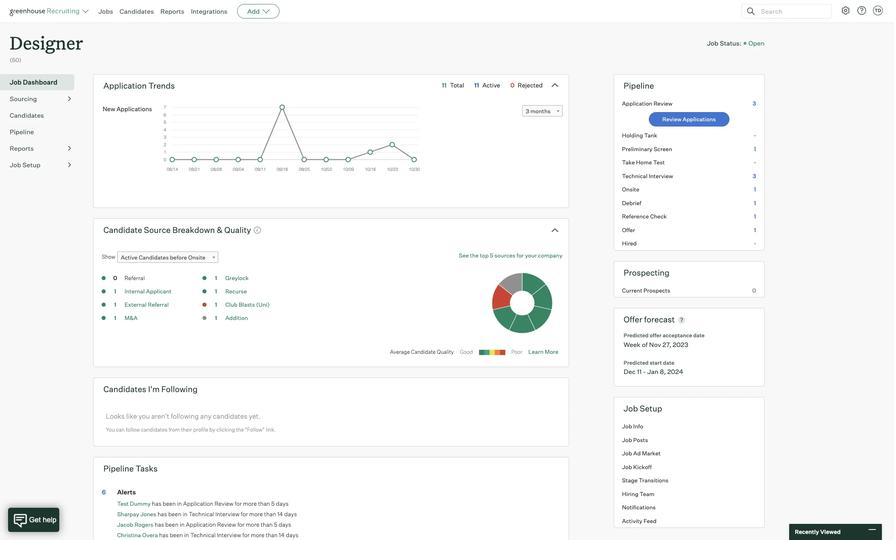 Task type: describe. For each thing, give the bounding box(es) containing it.
profile
[[193, 427, 208, 433]]

from
[[169, 427, 180, 433]]

offer for offer
[[622, 227, 636, 233]]

integrations
[[191, 7, 228, 15]]

trends
[[148, 81, 175, 91]]

external referral link
[[125, 301, 169, 308]]

active candidates before onsite
[[121, 254, 206, 261]]

1 link for recurse
[[208, 288, 224, 297]]

top
[[480, 252, 489, 259]]

dec
[[624, 368, 636, 376]]

preliminary screen
[[622, 146, 673, 152]]

3 for technical interview
[[753, 173, 757, 179]]

been right dummy
[[163, 501, 176, 508]]

designer link
[[10, 23, 83, 56]]

candidates up like
[[103, 384, 146, 394]]

2023
[[673, 341, 689, 349]]

1 horizontal spatial reports link
[[160, 7, 185, 15]]

average candidate quality
[[390, 349, 454, 355]]

1 link for internal applicant
[[107, 288, 123, 297]]

0 horizontal spatial active
[[121, 254, 138, 261]]

1 link for club blasts (uni)
[[208, 301, 224, 310]]

job for job posts link
[[622, 437, 632, 444]]

club
[[225, 301, 238, 308]]

job status:
[[707, 39, 742, 47]]

applications for new applications
[[117, 105, 152, 113]]

i'm
[[148, 384, 160, 394]]

poor
[[512, 349, 523, 355]]

club blasts (uni)
[[225, 301, 270, 308]]

you
[[139, 412, 150, 421]]

debrief
[[622, 200, 642, 206]]

predicted offer acceptance date week of nov 27, 2023
[[624, 333, 705, 349]]

greylock
[[225, 275, 249, 282]]

job kickoff link
[[614, 461, 765, 474]]

active candidates before onsite link
[[117, 252, 218, 264]]

6
[[102, 489, 106, 497]]

sourcing
[[10, 95, 37, 103]]

follow
[[126, 427, 140, 433]]

candidates i'm following
[[103, 384, 198, 394]]

test
[[117, 501, 129, 508]]

before
[[170, 254, 187, 261]]

1 horizontal spatial pipeline
[[103, 464, 134, 474]]

job info
[[622, 423, 644, 430]]

new applications
[[103, 105, 152, 113]]

yet.
[[249, 412, 261, 421]]

notifications
[[622, 504, 656, 511]]

months
[[531, 108, 551, 115]]

week
[[624, 341, 641, 349]]

viewed
[[821, 529, 841, 536]]

market
[[642, 450, 661, 457]]

1 horizontal spatial onsite
[[622, 186, 640, 193]]

see the top 5 sources for your company link
[[459, 252, 563, 260]]

your
[[525, 252, 537, 259]]

0 rejected
[[511, 81, 543, 89]]

0 vertical spatial reports
[[160, 7, 185, 15]]

0 horizontal spatial onsite
[[188, 254, 206, 261]]

aren't
[[151, 412, 169, 421]]

applications for review applications
[[683, 116, 716, 123]]

has up jones
[[152, 501, 161, 508]]

blasts
[[239, 301, 255, 308]]

can
[[116, 427, 125, 433]]

job dashboard
[[10, 78, 57, 86]]

internal
[[125, 288, 145, 295]]

average
[[390, 349, 410, 355]]

current prospects
[[622, 287, 671, 294]]

11 total
[[442, 81, 464, 89]]

their
[[181, 427, 192, 433]]

sources
[[495, 252, 516, 259]]

1 horizontal spatial job setup
[[624, 404, 663, 414]]

in right jones
[[183, 511, 188, 519]]

job posts
[[622, 437, 648, 444]]

0 horizontal spatial pipeline
[[10, 128, 34, 136]]

see
[[459, 252, 469, 259]]

offer forecast
[[624, 315, 675, 325]]

greylock link
[[225, 275, 249, 282]]

candidate source data is not real-time. data may take up to two days to reflect accurately. element
[[251, 223, 261, 237]]

0 horizontal spatial setup
[[22, 161, 40, 169]]

looks
[[106, 412, 125, 421]]

job dashboard link
[[10, 77, 71, 87]]

1 link for addition
[[208, 314, 224, 324]]

2 - link from the top
[[614, 156, 765, 169]]

screen
[[654, 146, 673, 152]]

0 horizontal spatial job setup
[[10, 161, 40, 169]]

candidates right jobs
[[120, 7, 154, 15]]

recurse
[[225, 288, 247, 295]]

sourcing link
[[10, 94, 71, 104]]

the inside 'link'
[[470, 252, 479, 259]]

2 horizontal spatial 0
[[753, 287, 757, 294]]

stage transitions link
[[614, 474, 765, 488]]

1 link for external referral
[[107, 301, 123, 310]]

review inside review applications link
[[663, 116, 682, 123]]

1 vertical spatial setup
[[640, 404, 663, 414]]

2 vertical spatial interview
[[217, 532, 241, 540]]

1 vertical spatial 14
[[279, 532, 285, 540]]

job info link
[[614, 420, 765, 434]]

open
[[749, 39, 765, 47]]

2 horizontal spatial pipeline
[[624, 81, 654, 91]]

11 for 11 active
[[475, 81, 479, 89]]

kickoff
[[634, 464, 652, 471]]

internal applicant link
[[125, 288, 172, 295]]

any
[[200, 412, 212, 421]]

preliminary
[[622, 146, 653, 152]]

hiring
[[622, 491, 639, 498]]

candidate source breakdown & quality
[[103, 225, 251, 235]]

notifications link
[[614, 501, 765, 515]]

1 horizontal spatial 0
[[511, 81, 515, 89]]

forecast
[[644, 315, 675, 325]]

applicant
[[146, 288, 172, 295]]

add
[[247, 7, 260, 15]]

dummy
[[130, 501, 151, 508]]

job ad market link
[[614, 447, 765, 461]]

0 vertical spatial active
[[483, 81, 500, 89]]

review applications link
[[649, 112, 730, 127]]

5 inside 'link'
[[490, 252, 494, 259]]

ad
[[634, 450, 641, 457]]

clicking
[[217, 427, 235, 433]]

1 - link from the top
[[614, 129, 765, 142]]

1 vertical spatial 3
[[526, 108, 530, 115]]

"follow"
[[245, 427, 265, 433]]

0 horizontal spatial candidate
[[103, 225, 142, 235]]

designer (50)
[[10, 31, 83, 63]]

job ad market
[[622, 450, 661, 457]]

has right overa
[[159, 532, 169, 540]]

in right overa
[[184, 532, 189, 540]]

m&a
[[125, 315, 138, 322]]

3 for application review
[[753, 100, 757, 107]]

prospects
[[644, 287, 671, 294]]

1 vertical spatial candidates link
[[10, 110, 71, 120]]



Task type: locate. For each thing, give the bounding box(es) containing it.
0 vertical spatial 14
[[277, 511, 283, 519]]

1 link for greylock
[[208, 274, 224, 284]]

source
[[144, 225, 171, 235]]

candidate right "average"
[[411, 349, 436, 355]]

add button
[[237, 4, 280, 19]]

0 vertical spatial date
[[694, 333, 705, 339]]

11 right total
[[475, 81, 479, 89]]

been right rogers
[[165, 522, 179, 529]]

been
[[163, 501, 176, 508], [168, 511, 181, 519], [165, 522, 179, 529], [170, 532, 183, 540]]

1 link left club
[[208, 301, 224, 310]]

11 right dec
[[637, 368, 642, 376]]

offer for offer forecast
[[624, 315, 643, 325]]

jacob rogers link
[[117, 522, 153, 529]]

0 horizontal spatial 11
[[442, 81, 447, 89]]

reports down pipeline link
[[10, 144, 34, 152]]

stage
[[622, 477, 638, 484]]

14
[[277, 511, 283, 519], [279, 532, 285, 540]]

- inside predicted start date dec 11 - jan 8, 2024
[[643, 368, 646, 376]]

onsite right before
[[188, 254, 206, 261]]

referral up internal
[[125, 275, 145, 282]]

predicted start date dec 11 - jan 8, 2024
[[624, 360, 684, 376]]

job for "job dashboard" link
[[10, 78, 22, 86]]

0 horizontal spatial reports
[[10, 144, 34, 152]]

job for the job kickoff link
[[622, 464, 632, 471]]

candidates down 'sourcing'
[[10, 111, 44, 119]]

overa
[[142, 532, 158, 539]]

1 link left recurse on the left bottom of the page
[[208, 288, 224, 297]]

has up overa
[[155, 522, 164, 529]]

new
[[103, 105, 115, 113]]

predicted up week
[[624, 333, 649, 339]]

1 vertical spatial pipeline
[[10, 128, 34, 136]]

good
[[460, 349, 473, 355]]

you can follow candidates from their profile by clicking the "follow" link.
[[106, 427, 276, 433]]

1 horizontal spatial candidates
[[213, 412, 248, 421]]

the right clicking
[[236, 427, 244, 433]]

1 vertical spatial quality
[[437, 349, 454, 355]]

2 vertical spatial 0
[[753, 287, 757, 294]]

2 vertical spatial - link
[[614, 237, 765, 250]]

quality
[[224, 225, 251, 235], [437, 349, 454, 355]]

predicted for 11
[[624, 360, 649, 366]]

team
[[640, 491, 655, 498]]

5
[[490, 252, 494, 259], [271, 501, 275, 508], [274, 522, 277, 529]]

the left top
[[470, 252, 479, 259]]

candidates down aren't
[[141, 427, 168, 433]]

0 horizontal spatial reports link
[[10, 144, 71, 153]]

sharpay
[[117, 511, 139, 518]]

configure image
[[841, 6, 851, 15]]

for
[[517, 252, 524, 259], [235, 501, 242, 508], [241, 511, 248, 519], [238, 522, 245, 529], [242, 532, 250, 540]]

quality left the good
[[437, 349, 454, 355]]

external
[[125, 301, 147, 308]]

following
[[171, 412, 199, 421]]

date up 8,
[[663, 360, 675, 366]]

referral down applicant
[[148, 301, 169, 308]]

pipeline link
[[10, 127, 71, 137]]

- for 2nd - link from the bottom
[[754, 159, 757, 166]]

job
[[707, 39, 719, 47], [10, 78, 22, 86], [10, 161, 21, 169], [624, 404, 638, 414], [622, 423, 632, 430], [622, 437, 632, 444], [622, 450, 632, 457], [622, 464, 632, 471]]

hiring team link
[[614, 488, 765, 501]]

3 months link
[[522, 105, 563, 117]]

1 vertical spatial 5
[[271, 501, 275, 508]]

greenhouse recruiting image
[[10, 6, 82, 16]]

application
[[103, 81, 147, 91], [622, 100, 653, 107], [183, 501, 213, 508], [186, 522, 216, 529]]

job setup link
[[10, 160, 71, 170]]

job for the job ad market link
[[622, 450, 632, 457]]

addition
[[225, 315, 248, 322]]

1 vertical spatial - link
[[614, 156, 765, 169]]

1 vertical spatial onsite
[[188, 254, 206, 261]]

0 vertical spatial - link
[[614, 129, 765, 142]]

pipeline up application review
[[624, 81, 654, 91]]

application review
[[622, 100, 673, 107]]

job for job setup link
[[10, 161, 21, 169]]

0 horizontal spatial quality
[[224, 225, 251, 235]]

jobs
[[98, 7, 113, 15]]

1 horizontal spatial applications
[[683, 116, 716, 123]]

0 vertical spatial applications
[[117, 105, 152, 113]]

setup up info
[[640, 404, 663, 414]]

0 vertical spatial candidates
[[213, 412, 248, 421]]

1 link for m&a
[[107, 314, 123, 324]]

setup
[[22, 161, 40, 169], [640, 404, 663, 414]]

1 horizontal spatial the
[[470, 252, 479, 259]]

for inside 'link'
[[517, 252, 524, 259]]

1 vertical spatial candidate
[[411, 349, 436, 355]]

application trends
[[103, 81, 175, 91]]

stage transitions
[[622, 477, 669, 484]]

1 predicted from the top
[[624, 333, 649, 339]]

1 vertical spatial applications
[[683, 116, 716, 123]]

offer down reference
[[622, 227, 636, 233]]

reports left integrations link
[[160, 7, 185, 15]]

1 horizontal spatial candidates link
[[120, 7, 154, 15]]

2 predicted from the top
[[624, 360, 649, 366]]

christina overa link
[[117, 532, 158, 539]]

predicted inside predicted offer acceptance date week of nov 27, 2023
[[624, 333, 649, 339]]

1 horizontal spatial date
[[694, 333, 705, 339]]

the
[[470, 252, 479, 259], [236, 427, 244, 433]]

0 vertical spatial interview
[[649, 173, 674, 179]]

pipeline up alerts
[[103, 464, 134, 474]]

1 horizontal spatial active
[[483, 81, 500, 89]]

- for 1st - link from the top of the page
[[754, 132, 757, 139]]

1 vertical spatial 0
[[113, 275, 117, 282]]

1 vertical spatial active
[[121, 254, 138, 261]]

status:
[[720, 39, 742, 47]]

1 horizontal spatial quality
[[437, 349, 454, 355]]

dashboard
[[23, 78, 57, 86]]

check
[[650, 213, 667, 220]]

more
[[545, 348, 559, 355]]

1 vertical spatial reports
[[10, 144, 34, 152]]

been right overa
[[170, 532, 183, 540]]

1 horizontal spatial referral
[[148, 301, 169, 308]]

jan
[[648, 368, 659, 376]]

0 vertical spatial pipeline
[[624, 81, 654, 91]]

active right total
[[483, 81, 500, 89]]

job for job info link
[[622, 423, 632, 430]]

date inside predicted offer acceptance date week of nov 27, 2023
[[694, 333, 705, 339]]

has right jones
[[158, 511, 167, 519]]

date inside predicted start date dec 11 - jan 8, 2024
[[663, 360, 675, 366]]

1 horizontal spatial 11
[[475, 81, 479, 89]]

11 for 11 total
[[442, 81, 447, 89]]

1 vertical spatial job setup
[[624, 404, 663, 414]]

pipeline tasks
[[103, 464, 158, 474]]

2 vertical spatial 3
[[753, 173, 757, 179]]

m&a link
[[125, 315, 138, 322]]

reports link
[[160, 7, 185, 15], [10, 144, 71, 153]]

recently
[[795, 529, 819, 536]]

1 link left internal
[[107, 288, 123, 297]]

applications
[[117, 105, 152, 113], [683, 116, 716, 123]]

0 vertical spatial referral
[[125, 275, 145, 282]]

reports link left integrations link
[[160, 7, 185, 15]]

-
[[754, 132, 757, 139], [754, 159, 757, 166], [754, 240, 757, 247], [643, 368, 646, 376]]

0 horizontal spatial candidates link
[[10, 110, 71, 120]]

0 horizontal spatial date
[[663, 360, 675, 366]]

candidates link
[[120, 7, 154, 15], [10, 110, 71, 120]]

td
[[875, 8, 882, 13]]

see the top 5 sources for your company
[[459, 252, 563, 259]]

setup down pipeline link
[[22, 161, 40, 169]]

0 vertical spatial quality
[[224, 225, 251, 235]]

candidates
[[120, 7, 154, 15], [10, 111, 44, 119], [139, 254, 169, 261], [103, 384, 146, 394]]

0 vertical spatial candidate
[[103, 225, 142, 235]]

alerts
[[117, 489, 136, 497]]

Search text field
[[759, 5, 825, 17]]

test dummy link
[[117, 501, 151, 508]]

onsite
[[622, 186, 640, 193], [188, 254, 206, 261]]

following
[[161, 384, 198, 394]]

1 vertical spatial date
[[663, 360, 675, 366]]

1 vertical spatial offer
[[624, 315, 643, 325]]

11
[[442, 81, 447, 89], [475, 81, 479, 89], [637, 368, 642, 376]]

1 link left m&a link
[[107, 314, 123, 324]]

predicted for week
[[624, 333, 649, 339]]

been right jones
[[168, 511, 181, 519]]

0 vertical spatial candidates link
[[120, 7, 154, 15]]

1 horizontal spatial candidate
[[411, 349, 436, 355]]

0 vertical spatial job setup
[[10, 161, 40, 169]]

in right rogers
[[180, 522, 185, 529]]

11 inside predicted start date dec 11 - jan 8, 2024
[[637, 368, 642, 376]]

in right dummy
[[177, 501, 182, 508]]

1 horizontal spatial setup
[[640, 404, 663, 414]]

candidates left before
[[139, 254, 169, 261]]

0 vertical spatial technical
[[622, 173, 648, 179]]

0 vertical spatial 5
[[490, 252, 494, 259]]

1 vertical spatial candidates
[[141, 427, 168, 433]]

1 link left greylock link
[[208, 274, 224, 284]]

0 vertical spatial offer
[[622, 227, 636, 233]]

0 horizontal spatial applications
[[117, 105, 152, 113]]

jones
[[140, 511, 156, 518]]

3 - link from the top
[[614, 237, 765, 250]]

1 vertical spatial technical
[[189, 511, 214, 519]]

christina
[[117, 532, 141, 539]]

offer
[[650, 333, 662, 339]]

0 vertical spatial reports link
[[160, 7, 185, 15]]

active right show
[[121, 254, 138, 261]]

reports link down pipeline link
[[10, 144, 71, 153]]

onsite up the debrief
[[622, 186, 640, 193]]

1 link left addition
[[208, 314, 224, 324]]

feed
[[644, 518, 657, 525]]

job setup down pipeline link
[[10, 161, 40, 169]]

candidate up show
[[103, 225, 142, 235]]

predicted up dec
[[624, 360, 649, 366]]

0 horizontal spatial 0
[[113, 275, 117, 282]]

0 vertical spatial 0
[[511, 81, 515, 89]]

quality right the &
[[224, 225, 251, 235]]

8,
[[660, 368, 666, 376]]

candidates link right jobs
[[120, 7, 154, 15]]

candidates link up pipeline link
[[10, 110, 71, 120]]

2 horizontal spatial 11
[[637, 368, 642, 376]]

0 vertical spatial onsite
[[622, 186, 640, 193]]

candidates
[[213, 412, 248, 421], [141, 427, 168, 433]]

0 vertical spatial setup
[[22, 161, 40, 169]]

0 vertical spatial the
[[470, 252, 479, 259]]

rejected
[[518, 81, 543, 89]]

2 vertical spatial technical
[[190, 532, 216, 540]]

0 horizontal spatial candidates
[[141, 427, 168, 433]]

jacob
[[117, 522, 133, 529]]

11 active
[[475, 81, 500, 89]]

sharpay jones link
[[117, 511, 156, 518]]

external referral
[[125, 301, 169, 308]]

1 vertical spatial reports link
[[10, 144, 71, 153]]

club blasts (uni) link
[[225, 301, 270, 308]]

candidate source data is not real-time. data may take up to two days to reflect accurately. image
[[253, 227, 261, 235]]

reports
[[160, 7, 185, 15], [10, 144, 34, 152]]

predicted inside predicted start date dec 11 - jan 8, 2024
[[624, 360, 649, 366]]

0 horizontal spatial the
[[236, 427, 244, 433]]

2 vertical spatial 5
[[274, 522, 277, 529]]

offer up week
[[624, 315, 643, 325]]

11 left total
[[442, 81, 447, 89]]

addition link
[[225, 315, 248, 322]]

0 vertical spatial predicted
[[624, 333, 649, 339]]

0 vertical spatial 3
[[753, 100, 757, 107]]

1 vertical spatial referral
[[148, 301, 169, 308]]

job setup up info
[[624, 404, 663, 414]]

2024
[[668, 368, 684, 376]]

1 link
[[208, 274, 224, 284], [107, 288, 123, 297], [208, 288, 224, 297], [107, 301, 123, 310], [208, 301, 224, 310], [107, 314, 123, 324], [208, 314, 224, 324]]

learn
[[529, 348, 544, 355]]

like
[[126, 412, 137, 421]]

learn more
[[529, 348, 559, 355]]

looks like you aren't following any candidates yet.
[[106, 412, 261, 421]]

1 vertical spatial the
[[236, 427, 244, 433]]

breakdown
[[172, 225, 215, 235]]

days
[[276, 501, 289, 508], [284, 511, 297, 519], [279, 522, 291, 529], [286, 532, 299, 540]]

1 vertical spatial interview
[[215, 511, 240, 519]]

active
[[483, 81, 500, 89], [121, 254, 138, 261]]

1 vertical spatial predicted
[[624, 360, 649, 366]]

1 horizontal spatial reports
[[160, 7, 185, 15]]

2 vertical spatial pipeline
[[103, 464, 134, 474]]

jobs link
[[98, 7, 113, 15]]

candidates up clicking
[[213, 412, 248, 421]]

0 horizontal spatial referral
[[125, 275, 145, 282]]

has
[[152, 501, 161, 508], [158, 511, 167, 519], [155, 522, 164, 529], [159, 532, 169, 540]]

1 link left 'external'
[[107, 301, 123, 310]]

current
[[622, 287, 643, 294]]

(50)
[[10, 57, 21, 63]]

date right acceptance
[[694, 333, 705, 339]]

- for third - link from the top
[[754, 240, 757, 247]]

pipeline down 'sourcing'
[[10, 128, 34, 136]]

more
[[243, 501, 257, 508], [249, 511, 263, 519], [246, 522, 260, 529], [251, 532, 265, 540]]



Task type: vqa. For each thing, say whether or not it's contained in the screenshot.
Preliminary
yes



